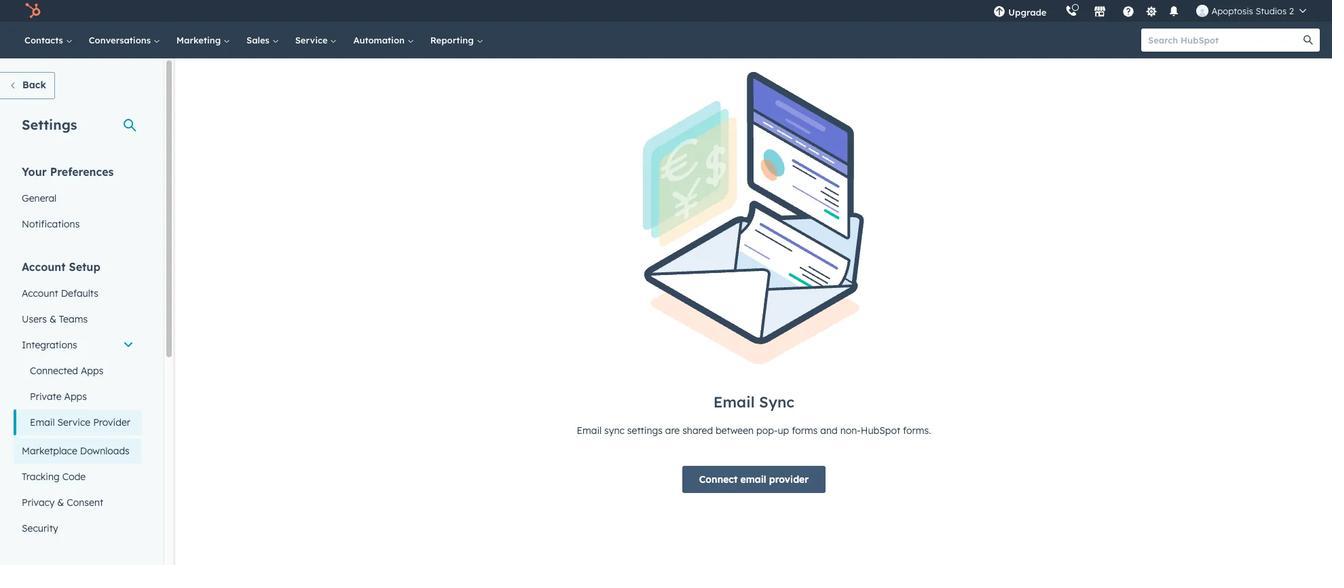 Task type: locate. For each thing, give the bounding box(es) containing it.
integrations button
[[14, 332, 142, 358]]

0 vertical spatial &
[[50, 313, 56, 325]]

0 horizontal spatial email
[[30, 416, 55, 429]]

and
[[821, 425, 838, 437]]

code
[[62, 471, 86, 483]]

hubspot image
[[24, 3, 41, 19]]

1 vertical spatial service
[[57, 416, 91, 429]]

& right privacy
[[57, 497, 64, 509]]

private
[[30, 391, 62, 403]]

1 horizontal spatial email
[[577, 425, 602, 437]]

pop-
[[757, 425, 778, 437]]

forms.
[[904, 425, 932, 437]]

apoptosis
[[1212, 5, 1254, 16]]

1 vertical spatial &
[[57, 497, 64, 509]]

2 horizontal spatial email
[[714, 393, 755, 412]]

sync
[[760, 393, 795, 412]]

tara schultz image
[[1197, 5, 1210, 17]]

connect email provider
[[700, 473, 809, 486]]

are
[[666, 425, 680, 437]]

general link
[[14, 185, 142, 211]]

service inside account setup element
[[57, 416, 91, 429]]

1 vertical spatial account
[[22, 287, 58, 300]]

0 horizontal spatial service
[[57, 416, 91, 429]]

conversations
[[89, 35, 153, 46]]

email inside account setup element
[[30, 416, 55, 429]]

studios
[[1256, 5, 1288, 16]]

account for account defaults
[[22, 287, 58, 300]]

calling icon button
[[1061, 2, 1084, 20]]

1 vertical spatial apps
[[64, 391, 87, 403]]

menu containing apoptosis studios 2
[[985, 0, 1317, 22]]

preferences
[[50, 165, 114, 179]]

help image
[[1123, 6, 1135, 18]]

forms
[[792, 425, 818, 437]]

1 horizontal spatial service
[[295, 35, 330, 46]]

back link
[[0, 72, 55, 99]]

1 horizontal spatial &
[[57, 497, 64, 509]]

settings image
[[1146, 6, 1158, 18]]

account up users
[[22, 287, 58, 300]]

email sync settings are shared between pop-up forms and non-hubspot forms.
[[577, 425, 932, 437]]

menu item
[[1057, 0, 1059, 22]]

email service provider
[[30, 416, 130, 429]]

0 vertical spatial account
[[22, 260, 66, 274]]

tracking code
[[22, 471, 86, 483]]

0 vertical spatial apps
[[81, 365, 104, 377]]

connect
[[700, 473, 738, 486]]

reporting
[[431, 35, 477, 46]]

email up between
[[714, 393, 755, 412]]

marketing
[[177, 35, 224, 46]]

1 account from the top
[[22, 260, 66, 274]]

Search HubSpot search field
[[1142, 29, 1308, 52]]

privacy & consent link
[[14, 490, 142, 516]]

connected apps
[[30, 365, 104, 377]]

calling icon image
[[1066, 5, 1078, 18]]

teams
[[59, 313, 88, 325]]

automation
[[354, 35, 407, 46]]

apps up private apps link
[[81, 365, 104, 377]]

service
[[295, 35, 330, 46], [57, 416, 91, 429]]

email down 'private' at the left bottom of the page
[[30, 416, 55, 429]]

security link
[[14, 516, 142, 541]]

email for email sync settings are shared between pop-up forms and non-hubspot forms.
[[577, 425, 602, 437]]

connected apps link
[[14, 358, 142, 384]]

non-
[[841, 425, 861, 437]]

service right sales link
[[295, 35, 330, 46]]

0 vertical spatial service
[[295, 35, 330, 46]]

apps down connected apps link
[[64, 391, 87, 403]]

2
[[1290, 5, 1295, 16]]

settings
[[22, 116, 77, 133]]

account up account defaults
[[22, 260, 66, 274]]

menu
[[985, 0, 1317, 22]]

search image
[[1304, 35, 1314, 45]]

2 account from the top
[[22, 287, 58, 300]]

account setup
[[22, 260, 100, 274]]

your preferences element
[[14, 164, 142, 237]]

setup
[[69, 260, 100, 274]]

general
[[22, 192, 57, 204]]

connect email provider button
[[683, 466, 826, 493]]

email for email service provider
[[30, 416, 55, 429]]

email
[[714, 393, 755, 412], [30, 416, 55, 429], [577, 425, 602, 437]]

email left the sync
[[577, 425, 602, 437]]

marketplace downloads link
[[14, 438, 142, 464]]

help button
[[1118, 0, 1141, 22]]

&
[[50, 313, 56, 325], [57, 497, 64, 509]]

upgrade
[[1009, 7, 1047, 18]]

privacy & consent
[[22, 497, 103, 509]]

up
[[778, 425, 790, 437]]

service down private apps link
[[57, 416, 91, 429]]

conversations link
[[81, 22, 168, 58]]

connected
[[30, 365, 78, 377]]

notifications link
[[14, 211, 142, 237]]

apps
[[81, 365, 104, 377], [64, 391, 87, 403]]

apoptosis studios 2
[[1212, 5, 1295, 16]]

email for email sync
[[714, 393, 755, 412]]

account
[[22, 260, 66, 274], [22, 287, 58, 300]]

tracking
[[22, 471, 60, 483]]

sales link
[[238, 22, 287, 58]]

notifications button
[[1163, 0, 1186, 22]]

users & teams
[[22, 313, 88, 325]]

0 horizontal spatial &
[[50, 313, 56, 325]]

account for account setup
[[22, 260, 66, 274]]

& right users
[[50, 313, 56, 325]]

shared
[[683, 425, 713, 437]]



Task type: vqa. For each thing, say whether or not it's contained in the screenshot.
Your
yes



Task type: describe. For each thing, give the bounding box(es) containing it.
email sync
[[714, 393, 795, 412]]

marketplaces image
[[1095, 6, 1107, 18]]

privacy
[[22, 497, 55, 509]]

integrations
[[22, 339, 77, 351]]

contacts link
[[16, 22, 81, 58]]

sync
[[605, 425, 625, 437]]

between
[[716, 425, 754, 437]]

users & teams link
[[14, 306, 142, 332]]

back
[[22, 79, 46, 91]]

service link
[[287, 22, 345, 58]]

your
[[22, 165, 47, 179]]

sales
[[247, 35, 272, 46]]

settings
[[628, 425, 663, 437]]

& for users
[[50, 313, 56, 325]]

marketplace downloads
[[22, 445, 130, 457]]

private apps link
[[14, 384, 142, 410]]

marketplaces button
[[1087, 0, 1115, 22]]

email service provider link
[[14, 410, 142, 435]]

& for privacy
[[57, 497, 64, 509]]

contacts
[[24, 35, 66, 46]]

automation link
[[345, 22, 422, 58]]

account defaults link
[[14, 281, 142, 306]]

settings link
[[1144, 4, 1161, 18]]

upgrade image
[[994, 6, 1006, 18]]

provider
[[93, 416, 130, 429]]

reporting link
[[422, 22, 492, 58]]

apps for private apps
[[64, 391, 87, 403]]

account setup element
[[14, 260, 142, 541]]

private apps
[[30, 391, 87, 403]]

security
[[22, 522, 58, 535]]

marketplace
[[22, 445, 77, 457]]

defaults
[[61, 287, 98, 300]]

hubspot
[[861, 425, 901, 437]]

email
[[741, 473, 767, 486]]

account defaults
[[22, 287, 98, 300]]

provider
[[770, 473, 809, 486]]

search button
[[1298, 29, 1321, 52]]

consent
[[67, 497, 103, 509]]

hubspot link
[[16, 3, 51, 19]]

downloads
[[80, 445, 130, 457]]

your preferences
[[22, 165, 114, 179]]

apoptosis studios 2 button
[[1189, 0, 1315, 22]]

tracking code link
[[14, 464, 142, 490]]

apps for connected apps
[[81, 365, 104, 377]]

marketing link
[[168, 22, 238, 58]]

notifications image
[[1169, 6, 1181, 18]]

notifications
[[22, 218, 80, 230]]

users
[[22, 313, 47, 325]]



